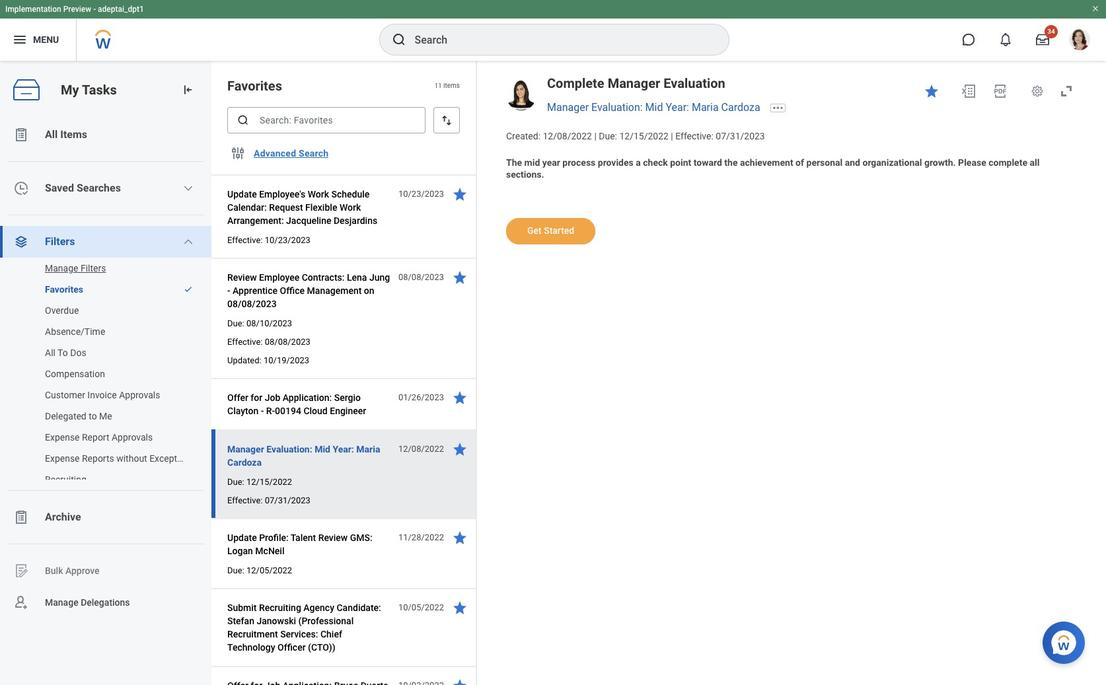 Task type: vqa. For each thing, say whether or not it's contained in the screenshot.
34 button
yes



Task type: describe. For each thing, give the bounding box(es) containing it.
desjardins
[[334, 215, 377, 226]]

exceptions
[[149, 453, 195, 464]]

services:
[[280, 629, 318, 640]]

point
[[670, 157, 691, 168]]

1 horizontal spatial work
[[340, 202, 361, 213]]

the
[[506, 157, 522, 168]]

growth.
[[924, 157, 956, 168]]

11 items
[[434, 82, 460, 89]]

12/15/2022 inside item list element
[[246, 477, 292, 487]]

all items button
[[0, 119, 211, 151]]

recruiting inside 'submit recruiting agency candidate: stefan janowski (professional recruitment services: chief technology officer (cto))'
[[259, 603, 301, 613]]

preview
[[63, 5, 91, 14]]

year
[[542, 157, 560, 168]]

submit recruiting agency candidate: stefan janowski (professional recruitment services: chief technology officer (cto)) button
[[227, 600, 391, 655]]

gear image
[[1031, 85, 1044, 98]]

effective: 10/23/2023
[[227, 235, 310, 245]]

advanced search
[[254, 148, 329, 159]]

due: 12/05/2022
[[227, 566, 292, 575]]

search
[[299, 148, 329, 159]]

technology
[[227, 642, 275, 653]]

list containing all items
[[0, 119, 211, 618]]

organizational
[[863, 157, 922, 168]]

created:
[[506, 131, 540, 141]]

compensation button
[[0, 361, 198, 387]]

overdue button
[[0, 297, 198, 324]]

Search Workday  search field
[[415, 25, 701, 54]]

logan
[[227, 546, 253, 556]]

customer invoice approvals button
[[0, 382, 198, 408]]

justify image
[[12, 32, 28, 48]]

employee
[[259, 272, 299, 283]]

overdue
[[45, 305, 79, 316]]

candidate:
[[337, 603, 381, 613]]

complete
[[547, 75, 604, 91]]

user plus image
[[13, 595, 29, 611]]

11
[[434, 82, 442, 89]]

application:
[[283, 392, 332, 403]]

arrangement:
[[227, 215, 284, 226]]

item list element
[[211, 61, 477, 685]]

items
[[443, 82, 460, 89]]

effective: for effective: 07/31/2023
[[227, 496, 263, 505]]

transformation import image
[[181, 83, 194, 96]]

evaluation
[[664, 75, 725, 91]]

1 horizontal spatial 07/31/2023
[[716, 131, 765, 141]]

created: 12/08/2022 | due: 12/15/2022 | effective: 07/31/2023
[[506, 131, 765, 141]]

employee's
[[259, 189, 305, 200]]

for
[[251, 392, 262, 403]]

approvals for expense report approvals
[[112, 432, 153, 443]]

favorites inside item list element
[[227, 78, 282, 94]]

provides
[[598, 157, 633, 168]]

profile logan mcneil image
[[1069, 29, 1090, 53]]

to
[[89, 411, 97, 422]]

rename image
[[13, 563, 29, 579]]

check
[[643, 157, 668, 168]]

close environment banner image
[[1092, 5, 1099, 13]]

absence/time
[[45, 326, 105, 337]]

advanced search button
[[248, 140, 334, 167]]

star image for due: 12/15/2022
[[452, 441, 468, 457]]

lena
[[347, 272, 367, 283]]

sections.
[[506, 169, 544, 180]]

0 vertical spatial 08/08/2023
[[398, 272, 444, 282]]

07/31/2023 inside item list element
[[265, 496, 310, 505]]

manager evaluation: mid year: maria cardoza inside button
[[227, 444, 380, 468]]

update profile: talent review gms: logan mcneil button
[[227, 530, 391, 559]]

34 button
[[1028, 25, 1058, 54]]

update employee's work schedule calendar: request flexible work arrangement: jacqueline desjardins button
[[227, 186, 391, 229]]

personal
[[806, 157, 843, 168]]

approve
[[65, 565, 100, 576]]

all to dos button
[[0, 340, 198, 366]]

export to excel image
[[961, 83, 977, 99]]

(professional
[[298, 616, 354, 626]]

the
[[724, 157, 738, 168]]

update profile: talent review gms: logan mcneil
[[227, 533, 372, 556]]

sergio
[[334, 392, 361, 403]]

1 horizontal spatial mid
[[645, 101, 663, 114]]

favorites inside button
[[45, 284, 83, 295]]

inbox large image
[[1036, 33, 1049, 46]]

2 horizontal spatial manager
[[608, 75, 660, 91]]

chief
[[320, 629, 342, 640]]

all items
[[45, 128, 87, 141]]

effective: 08/08/2023
[[227, 337, 310, 347]]

clipboard image
[[13, 509, 29, 525]]

11/28/2022
[[398, 533, 444, 542]]

fullscreen image
[[1058, 83, 1074, 99]]

delegations
[[81, 597, 130, 608]]

effective: for effective: 10/23/2023
[[227, 235, 263, 245]]

update for update profile: talent review gms: logan mcneil
[[227, 533, 257, 543]]

bulk approve link
[[0, 555, 211, 587]]

expense for expense report approvals
[[45, 432, 80, 443]]

clipboard image
[[13, 127, 29, 143]]

recruiting button
[[0, 466, 198, 493]]

star image for effective: 10/23/2023
[[452, 186, 468, 202]]

12/05/2022
[[246, 566, 292, 575]]

expense for expense reports without exceptions
[[45, 453, 80, 464]]

due: for manager evaluation: mid year: maria cardoza
[[227, 477, 244, 487]]

maria inside button
[[356, 444, 380, 455]]

report
[[82, 432, 109, 443]]

00194
[[275, 406, 301, 416]]

my
[[61, 82, 79, 98]]

manage delegations
[[45, 597, 130, 608]]

manager evaluation: mid year: maria cardoza link
[[547, 101, 760, 114]]

cardoza inside button
[[227, 457, 262, 468]]

the mid year process provides a check point toward the achievement of personal and organizational growth. please complete all sections.
[[506, 157, 1042, 180]]

review employee contracts: lena jung - apprentice office management on 08/08/2023
[[227, 272, 390, 309]]

my tasks
[[61, 82, 117, 98]]

implementation
[[5, 5, 61, 14]]

year: inside button
[[333, 444, 354, 455]]

saved
[[45, 182, 74, 194]]

r-
[[266, 406, 275, 416]]

mcneil
[[255, 546, 284, 556]]



Task type: locate. For each thing, give the bounding box(es) containing it.
filters inside dropdown button
[[45, 235, 75, 248]]

Search: Favorites text field
[[227, 107, 426, 133]]

effective: up updated:
[[227, 337, 263, 347]]

0 horizontal spatial 12/08/2022
[[398, 444, 444, 454]]

office
[[280, 285, 305, 296]]

flexible
[[305, 202, 337, 213]]

manager down complete
[[547, 101, 589, 114]]

agency
[[303, 603, 334, 613]]

officer
[[278, 642, 306, 653]]

delegated to me
[[45, 411, 112, 422]]

update up calendar:
[[227, 189, 257, 200]]

1 vertical spatial evaluation:
[[266, 444, 312, 455]]

due: up provides at right
[[599, 131, 617, 141]]

1 vertical spatial expense
[[45, 453, 80, 464]]

schedule
[[331, 189, 370, 200]]

2 vertical spatial 08/08/2023
[[265, 337, 310, 347]]

of
[[796, 157, 804, 168]]

star image for due: 12/05/2022
[[452, 530, 468, 546]]

get started button
[[506, 218, 595, 245]]

0 horizontal spatial |
[[594, 131, 597, 141]]

manage
[[45, 263, 78, 274], [45, 597, 78, 608]]

chevron down image
[[183, 183, 194, 194], [183, 237, 194, 247]]

filters inside button
[[81, 263, 106, 274]]

manage down bulk
[[45, 597, 78, 608]]

engineer
[[330, 406, 366, 416]]

notifications large image
[[999, 33, 1012, 46]]

- inside review employee contracts: lena jung - apprentice office management on 08/08/2023
[[227, 285, 230, 296]]

manage up favorites button
[[45, 263, 78, 274]]

adeptai_dpt1
[[98, 5, 144, 14]]

12/08/2022 up process
[[543, 131, 592, 141]]

1 horizontal spatial cardoza
[[721, 101, 760, 114]]

0 vertical spatial filters
[[45, 235, 75, 248]]

- left the "apprentice"
[[227, 285, 230, 296]]

1 vertical spatial 07/31/2023
[[265, 496, 310, 505]]

calendar:
[[227, 202, 267, 213]]

approvals
[[119, 390, 160, 400], [112, 432, 153, 443]]

items
[[60, 128, 87, 141]]

filters up manage filters
[[45, 235, 75, 248]]

cardoza up "due: 12/15/2022"
[[227, 457, 262, 468]]

0 vertical spatial -
[[93, 5, 96, 14]]

12/08/2022 down 01/26/2023
[[398, 444, 444, 454]]

all to dos
[[45, 348, 86, 358]]

1 horizontal spatial favorites
[[227, 78, 282, 94]]

reports
[[82, 453, 114, 464]]

effective:
[[675, 131, 713, 141], [227, 235, 263, 245], [227, 337, 263, 347], [227, 496, 263, 505]]

star image for due: 08/10/2023
[[452, 270, 468, 285]]

0 vertical spatial year:
[[666, 101, 689, 114]]

1 horizontal spatial 10/23/2023
[[398, 189, 444, 199]]

| up process
[[594, 131, 597, 141]]

manager evaluation: mid year: maria cardoza down complete manager evaluation on the top
[[547, 101, 760, 114]]

08/08/2023 up 10/19/2023 in the bottom of the page
[[265, 337, 310, 347]]

saved searches button
[[0, 172, 211, 204]]

2 | from the left
[[671, 131, 673, 141]]

1 horizontal spatial evaluation:
[[591, 101, 643, 114]]

view printable version (pdf) image
[[992, 83, 1008, 99]]

all left to
[[45, 348, 55, 358]]

0 vertical spatial maria
[[692, 101, 719, 114]]

effective: down arrangement:
[[227, 235, 263, 245]]

clock check image
[[13, 180, 29, 196]]

year:
[[666, 101, 689, 114], [333, 444, 354, 455]]

2 vertical spatial manager
[[227, 444, 264, 455]]

my tasks element
[[0, 61, 211, 685]]

1 horizontal spatial recruiting
[[259, 603, 301, 613]]

recruiting up archive
[[45, 474, 86, 485]]

0 vertical spatial approvals
[[119, 390, 160, 400]]

| up point
[[671, 131, 673, 141]]

0 vertical spatial review
[[227, 272, 257, 283]]

0 horizontal spatial search image
[[237, 114, 250, 127]]

1 vertical spatial cardoza
[[227, 457, 262, 468]]

0 horizontal spatial -
[[93, 5, 96, 14]]

star image
[[924, 83, 940, 99], [452, 186, 468, 202], [452, 270, 468, 285], [452, 530, 468, 546], [452, 600, 468, 616], [452, 678, 468, 685]]

expense reports without exceptions button
[[0, 445, 198, 472]]

searches
[[77, 182, 121, 194]]

1 vertical spatial update
[[227, 533, 257, 543]]

cardoza
[[721, 101, 760, 114], [227, 457, 262, 468]]

menu
[[33, 34, 59, 45]]

delegated to me button
[[0, 403, 198, 429]]

menu banner
[[0, 0, 1106, 61]]

1 horizontal spatial 12/15/2022
[[619, 131, 669, 141]]

and
[[845, 157, 860, 168]]

0 vertical spatial all
[[45, 128, 58, 141]]

1 vertical spatial maria
[[356, 444, 380, 455]]

archive
[[45, 511, 81, 523]]

2 expense from the top
[[45, 453, 80, 464]]

configure image
[[230, 145, 246, 161]]

perspective image
[[13, 234, 29, 250]]

all left items
[[45, 128, 58, 141]]

cloud
[[304, 406, 328, 416]]

- right preview
[[93, 5, 96, 14]]

mid inside button
[[315, 444, 330, 455]]

maria down evaluation
[[692, 101, 719, 114]]

evaluation: down "00194"
[[266, 444, 312, 455]]

manage filters button
[[0, 255, 198, 281]]

1 horizontal spatial 12/08/2022
[[543, 131, 592, 141]]

mid down cloud
[[315, 444, 330, 455]]

without
[[116, 453, 147, 464]]

evaluation: inside button
[[266, 444, 312, 455]]

1 vertical spatial chevron down image
[[183, 237, 194, 247]]

approvals up 'without'
[[112, 432, 153, 443]]

review employee contracts: lena jung - apprentice office management on 08/08/2023 button
[[227, 270, 391, 312]]

0 vertical spatial chevron down image
[[183, 183, 194, 194]]

update inside update profile: talent review gms: logan mcneil
[[227, 533, 257, 543]]

1 horizontal spatial -
[[227, 285, 230, 296]]

update inside update employee's work schedule calendar: request flexible work arrangement: jacqueline desjardins
[[227, 189, 257, 200]]

0 vertical spatial 10/23/2023
[[398, 189, 444, 199]]

all for all to dos
[[45, 348, 55, 358]]

sort image
[[440, 114, 453, 127]]

filters button
[[0, 226, 211, 258]]

10/05/2022
[[398, 603, 444, 612]]

effective: for effective: 08/08/2023
[[227, 337, 263, 347]]

1 vertical spatial 12/08/2022
[[398, 444, 444, 454]]

list
[[0, 119, 211, 618], [0, 255, 211, 493]]

08/08/2023 right jung
[[398, 272, 444, 282]]

expense
[[45, 432, 80, 443], [45, 453, 80, 464]]

0 vertical spatial 12/08/2022
[[543, 131, 592, 141]]

1 vertical spatial year:
[[333, 444, 354, 455]]

clayton
[[227, 406, 258, 416]]

1 list from the top
[[0, 119, 211, 618]]

chevron down image inside the 'saved searches' dropdown button
[[183, 183, 194, 194]]

started
[[544, 225, 574, 236]]

(cto))
[[308, 642, 335, 653]]

due: for update profile: talent review gms: logan mcneil
[[227, 566, 244, 575]]

offer for job application: sergio clayton ‎- r-00194 cloud engineer button
[[227, 390, 391, 419]]

customer invoice approvals
[[45, 390, 160, 400]]

0 vertical spatial favorites
[[227, 78, 282, 94]]

dos
[[70, 348, 86, 358]]

1 manage from the top
[[45, 263, 78, 274]]

0 horizontal spatial maria
[[356, 444, 380, 455]]

1 horizontal spatial maria
[[692, 101, 719, 114]]

cardoza down evaluation
[[721, 101, 760, 114]]

complete all
[[989, 157, 1040, 168]]

manage for manage delegations
[[45, 597, 78, 608]]

work down schedule
[[340, 202, 361, 213]]

approvals inside expense report approvals "button"
[[112, 432, 153, 443]]

1 horizontal spatial manager
[[547, 101, 589, 114]]

approvals for customer invoice approvals
[[119, 390, 160, 400]]

tasks
[[82, 82, 117, 98]]

0 vertical spatial 07/31/2023
[[716, 131, 765, 141]]

2 list from the top
[[0, 255, 211, 493]]

2 star image from the top
[[452, 441, 468, 457]]

0 horizontal spatial filters
[[45, 235, 75, 248]]

year: down the engineer
[[333, 444, 354, 455]]

star image
[[452, 390, 468, 406], [452, 441, 468, 457]]

to
[[58, 348, 68, 358]]

achievement
[[740, 157, 793, 168]]

08/08/2023 inside review employee contracts: lena jung - apprentice office management on 08/08/2023
[[227, 299, 277, 309]]

12/08/2022
[[543, 131, 592, 141], [398, 444, 444, 454]]

expense left reports at the left bottom of the page
[[45, 453, 80, 464]]

01/26/2023
[[398, 392, 444, 402]]

talent
[[291, 533, 316, 543]]

manage inside button
[[45, 263, 78, 274]]

0 vertical spatial manager evaluation: mid year: maria cardoza
[[547, 101, 760, 114]]

1 vertical spatial recruiting
[[259, 603, 301, 613]]

bulk approve
[[45, 565, 100, 576]]

0 horizontal spatial work
[[308, 189, 329, 200]]

submit
[[227, 603, 257, 613]]

2 update from the top
[[227, 533, 257, 543]]

chevron down image for filters
[[183, 237, 194, 247]]

year: down evaluation
[[666, 101, 689, 114]]

chevron down image for saved searches
[[183, 183, 194, 194]]

1 vertical spatial 08/08/2023
[[227, 299, 277, 309]]

0 vertical spatial recruiting
[[45, 474, 86, 485]]

star image for 01/26/2023
[[452, 390, 468, 406]]

updated:
[[227, 355, 261, 365]]

1 horizontal spatial manager evaluation: mid year: maria cardoza
[[547, 101, 760, 114]]

review inside update profile: talent review gms: logan mcneil
[[318, 533, 348, 543]]

recruiting inside button
[[45, 474, 86, 485]]

approvals inside customer invoice approvals button
[[119, 390, 160, 400]]

offer
[[227, 392, 248, 403]]

expense down the delegated
[[45, 432, 80, 443]]

favorites
[[227, 78, 282, 94], [45, 284, 83, 295]]

1 vertical spatial manager
[[547, 101, 589, 114]]

0 horizontal spatial year:
[[333, 444, 354, 455]]

review up the "apprentice"
[[227, 272, 257, 283]]

updated: 10/19/2023
[[227, 355, 309, 365]]

0 horizontal spatial cardoza
[[227, 457, 262, 468]]

1 all from the top
[[45, 128, 58, 141]]

08/08/2023 down the "apprentice"
[[227, 299, 277, 309]]

menu button
[[0, 19, 76, 61]]

1 vertical spatial star image
[[452, 441, 468, 457]]

due: for review employee contracts: lena jung - apprentice office management on 08/08/2023
[[227, 318, 244, 328]]

effective: down "due: 12/15/2022"
[[227, 496, 263, 505]]

0 horizontal spatial 10/23/2023
[[265, 235, 310, 245]]

due: left 08/10/2023
[[227, 318, 244, 328]]

1 vertical spatial favorites
[[45, 284, 83, 295]]

review left gms:
[[318, 533, 348, 543]]

search image
[[391, 32, 407, 48], [237, 114, 250, 127]]

1 star image from the top
[[452, 390, 468, 406]]

1 vertical spatial approvals
[[112, 432, 153, 443]]

2 chevron down image from the top
[[183, 237, 194, 247]]

07/31/2023 down "due: 12/15/2022"
[[265, 496, 310, 505]]

filters up favorites button
[[81, 263, 106, 274]]

0 horizontal spatial manager evaluation: mid year: maria cardoza
[[227, 444, 380, 468]]

manager up manager evaluation: mid year: maria cardoza link
[[608, 75, 660, 91]]

star image for 10/05/2022
[[452, 600, 468, 616]]

12/15/2022 up effective: 07/31/2023
[[246, 477, 292, 487]]

all for all items
[[45, 128, 58, 141]]

profile:
[[259, 533, 289, 543]]

search image inside menu 'banner'
[[391, 32, 407, 48]]

0 horizontal spatial 07/31/2023
[[265, 496, 310, 505]]

1 vertical spatial filters
[[81, 263, 106, 274]]

work up flexible
[[308, 189, 329, 200]]

effective: up toward
[[675, 131, 713, 141]]

0 vertical spatial expense
[[45, 432, 80, 443]]

manager inside manager evaluation: mid year: maria cardoza button
[[227, 444, 264, 455]]

due: down logan
[[227, 566, 244, 575]]

1 vertical spatial manager evaluation: mid year: maria cardoza
[[227, 444, 380, 468]]

0 horizontal spatial recruiting
[[45, 474, 86, 485]]

chevron down image inside filters dropdown button
[[183, 237, 194, 247]]

process
[[563, 157, 596, 168]]

recruiting up janowski on the bottom of the page
[[259, 603, 301, 613]]

maria down the engineer
[[356, 444, 380, 455]]

approvals right invoice
[[119, 390, 160, 400]]

manage for manage filters
[[45, 263, 78, 274]]

stefan
[[227, 616, 254, 626]]

evaluation: down complete manager evaluation on the top
[[591, 101, 643, 114]]

manager up "due: 12/15/2022"
[[227, 444, 264, 455]]

1 expense from the top
[[45, 432, 80, 443]]

jacqueline
[[286, 215, 331, 226]]

0 horizontal spatial manager
[[227, 444, 264, 455]]

1 vertical spatial search image
[[237, 114, 250, 127]]

0 vertical spatial cardoza
[[721, 101, 760, 114]]

-
[[93, 5, 96, 14], [227, 285, 230, 296]]

1 | from the left
[[594, 131, 597, 141]]

a
[[636, 157, 641, 168]]

compensation
[[45, 369, 105, 379]]

1 vertical spatial all
[[45, 348, 55, 358]]

offer for job application: sergio clayton ‎- r-00194 cloud engineer
[[227, 392, 366, 416]]

review inside review employee contracts: lena jung - apprentice office management on 08/08/2023
[[227, 272, 257, 283]]

recruitment
[[227, 629, 278, 640]]

2 manage from the top
[[45, 597, 78, 608]]

mid down complete manager evaluation on the top
[[645, 101, 663, 114]]

due:
[[599, 131, 617, 141], [227, 318, 244, 328], [227, 477, 244, 487], [227, 566, 244, 575]]

0 horizontal spatial favorites
[[45, 284, 83, 295]]

1 vertical spatial review
[[318, 533, 348, 543]]

0 horizontal spatial evaluation:
[[266, 444, 312, 455]]

mid
[[524, 157, 540, 168]]

1 vertical spatial mid
[[315, 444, 330, 455]]

0 vertical spatial evaluation:
[[591, 101, 643, 114]]

expense inside "button"
[[45, 432, 80, 443]]

1 update from the top
[[227, 189, 257, 200]]

12/15/2022 up a
[[619, 131, 669, 141]]

12/08/2022 inside item list element
[[398, 444, 444, 454]]

1 horizontal spatial review
[[318, 533, 348, 543]]

‎-
[[261, 406, 264, 416]]

0 horizontal spatial review
[[227, 272, 257, 283]]

0 vertical spatial search image
[[391, 32, 407, 48]]

0 vertical spatial manage
[[45, 263, 78, 274]]

1 chevron down image from the top
[[183, 183, 194, 194]]

0 vertical spatial work
[[308, 189, 329, 200]]

1 horizontal spatial filters
[[81, 263, 106, 274]]

update for update employee's work schedule calendar: request flexible work arrangement: jacqueline desjardins
[[227, 189, 257, 200]]

0 horizontal spatial 12/15/2022
[[246, 477, 292, 487]]

0 horizontal spatial mid
[[315, 444, 330, 455]]

0 vertical spatial 12/15/2022
[[619, 131, 669, 141]]

check image
[[184, 285, 193, 294]]

expense inside button
[[45, 453, 80, 464]]

0 vertical spatial mid
[[645, 101, 663, 114]]

update up logan
[[227, 533, 257, 543]]

- inside menu 'banner'
[[93, 5, 96, 14]]

due: up effective: 07/31/2023
[[227, 477, 244, 487]]

2 all from the top
[[45, 348, 55, 358]]

please
[[958, 157, 986, 168]]

1 horizontal spatial search image
[[391, 32, 407, 48]]

due: 08/10/2023
[[227, 318, 292, 328]]

1 horizontal spatial year:
[[666, 101, 689, 114]]

absence/time button
[[0, 318, 198, 345]]

1 vertical spatial work
[[340, 202, 361, 213]]

list containing manage filters
[[0, 255, 211, 493]]

1 vertical spatial -
[[227, 285, 230, 296]]

manage filters
[[45, 263, 106, 274]]

1 vertical spatial 12/15/2022
[[246, 477, 292, 487]]

saved searches
[[45, 182, 121, 194]]

0 vertical spatial update
[[227, 189, 257, 200]]

expense report approvals
[[45, 432, 153, 443]]

manager evaluation: mid year: maria cardoza down cloud
[[227, 444, 380, 468]]

update employee's work schedule calendar: request flexible work arrangement: jacqueline desjardins
[[227, 189, 377, 226]]

janowski
[[257, 616, 296, 626]]

0 vertical spatial manager
[[608, 75, 660, 91]]

0 vertical spatial star image
[[452, 390, 468, 406]]

1 vertical spatial manage
[[45, 597, 78, 608]]

1 horizontal spatial |
[[671, 131, 673, 141]]

employee's photo (maria cardoza) image
[[506, 80, 537, 111]]

request
[[269, 202, 303, 213]]

1 vertical spatial 10/23/2023
[[265, 235, 310, 245]]

07/31/2023 up the
[[716, 131, 765, 141]]



